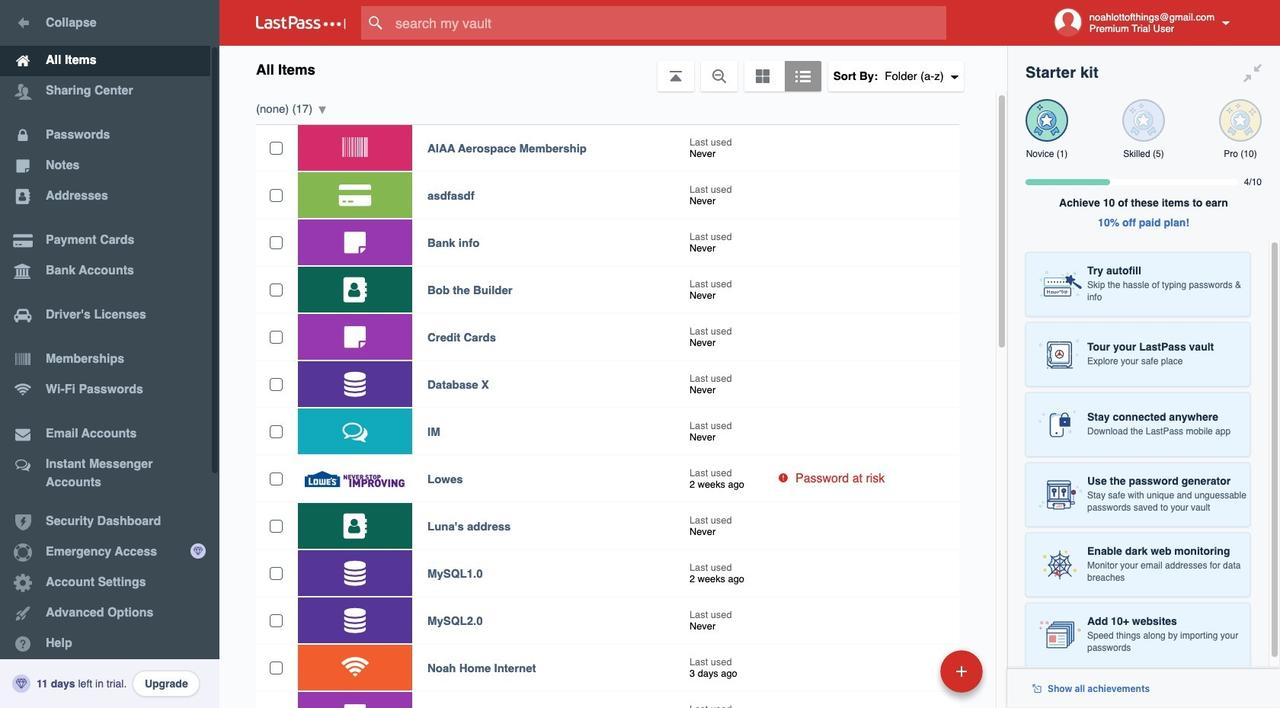 Task type: vqa. For each thing, say whether or not it's contained in the screenshot.
new item icon
no



Task type: describe. For each thing, give the bounding box(es) containing it.
new item navigation
[[836, 646, 992, 708]]

lastpass image
[[256, 16, 346, 30]]

main navigation navigation
[[0, 0, 219, 708]]

Search search field
[[361, 6, 970, 40]]



Task type: locate. For each thing, give the bounding box(es) containing it.
new item element
[[836, 649, 988, 693]]

search my vault text field
[[361, 6, 970, 40]]

vault options navigation
[[219, 46, 1008, 91]]



